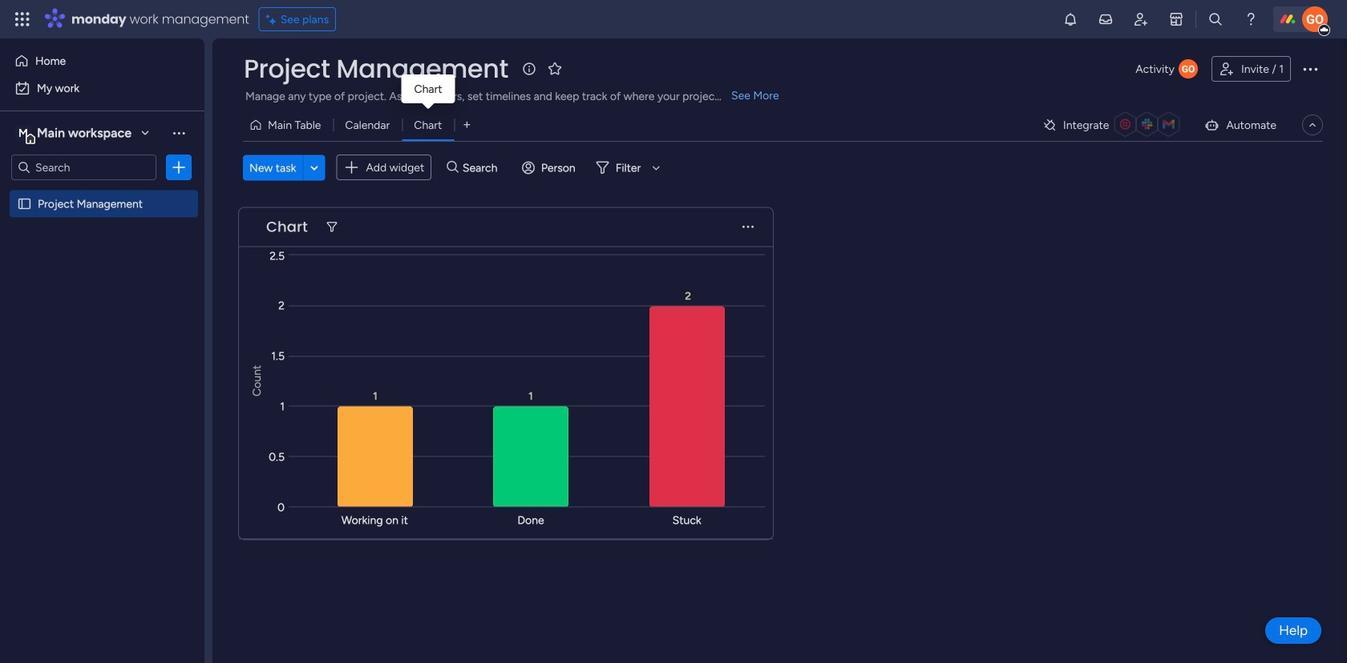 Task type: locate. For each thing, give the bounding box(es) containing it.
option
[[10, 48, 195, 74], [10, 75, 195, 101], [0, 190, 204, 193]]

update feed image
[[1098, 11, 1114, 27]]

more dots image
[[743, 222, 754, 233]]

None field
[[240, 52, 512, 86], [262, 217, 312, 238], [240, 52, 512, 86], [262, 217, 312, 238]]

select product image
[[14, 11, 30, 27]]

notifications image
[[1063, 11, 1079, 27]]

public board image
[[17, 196, 32, 212]]

workspace image
[[15, 124, 31, 142]]

search everything image
[[1208, 11, 1224, 27]]

add view image
[[464, 119, 470, 131]]

1 vertical spatial option
[[10, 75, 195, 101]]

see plans image
[[266, 10, 280, 28]]

Search in workspace field
[[34, 158, 134, 177]]

invite members image
[[1133, 11, 1149, 27]]

workspace selection element
[[15, 123, 134, 144]]

show board description image
[[520, 61, 539, 77]]

list box
[[0, 187, 204, 434]]

2 vertical spatial option
[[0, 190, 204, 193]]

monday marketplace image
[[1168, 11, 1184, 27]]

Search field
[[459, 157, 507, 179]]

0 vertical spatial option
[[10, 48, 195, 74]]

options image
[[1301, 59, 1320, 79]]



Task type: describe. For each thing, give the bounding box(es) containing it.
options image
[[171, 160, 187, 176]]

v2 search image
[[447, 159, 459, 177]]

board activity image
[[1179, 59, 1198, 79]]

angle down image
[[310, 162, 318, 174]]

help image
[[1243, 11, 1259, 27]]

add to favorites image
[[547, 61, 563, 77]]

workspace options image
[[171, 125, 187, 141]]

collapse board header image
[[1306, 119, 1319, 132]]

gary orlando image
[[1302, 6, 1328, 32]]

arrow down image
[[647, 158, 666, 177]]



Task type: vqa. For each thing, say whether or not it's contained in the screenshot.
Options image
yes



